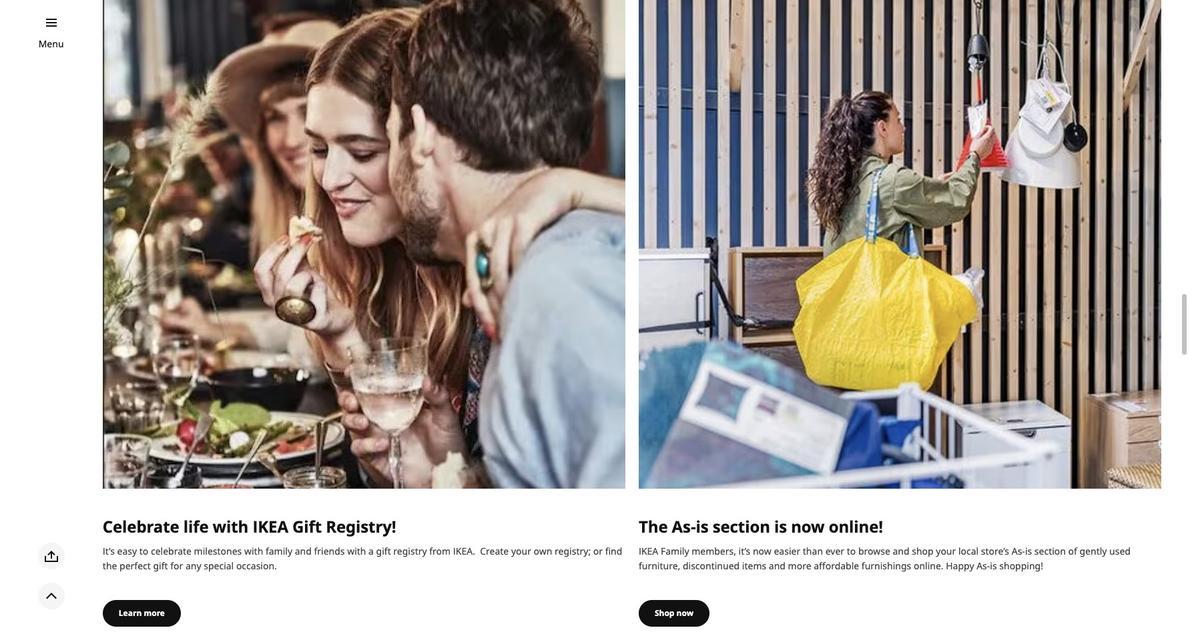 Task type: locate. For each thing, give the bounding box(es) containing it.
your up happy
[[936, 545, 956, 558]]

online!
[[829, 516, 883, 538]]

with
[[213, 516, 249, 538], [244, 545, 263, 558], [347, 545, 366, 558]]

2 your from the left
[[936, 545, 956, 558]]

as-
[[672, 516, 696, 538], [1012, 545, 1025, 558], [977, 560, 990, 573]]

with up occasion.
[[244, 545, 263, 558]]

ikea up family
[[253, 516, 288, 538]]

celebrate life with ikea gift registry!
[[103, 516, 396, 538]]

registry
[[393, 545, 427, 558]]

2 horizontal spatial as-
[[1012, 545, 1025, 558]]

to right easy
[[139, 545, 148, 558]]

items
[[742, 560, 766, 573]]

0 horizontal spatial now
[[677, 608, 694, 619]]

your left own
[[511, 545, 531, 558]]

gift left for
[[153, 560, 168, 573]]

1 horizontal spatial ikea
[[639, 545, 658, 558]]

1 vertical spatial now
[[753, 545, 772, 558]]

gift
[[292, 516, 322, 538]]

0 horizontal spatial as-
[[672, 516, 696, 538]]

now up items
[[753, 545, 772, 558]]

used
[[1110, 545, 1131, 558]]

woman carrying a yellow ikea shopping bag browsing items for sale in the as-is department. image
[[639, 0, 1162, 490]]

0 horizontal spatial ikea
[[253, 516, 288, 538]]

1 vertical spatial section
[[1035, 545, 1066, 558]]

gift
[[376, 545, 391, 558], [153, 560, 168, 573]]

to inside it's easy to celebrate milestones with family and friends with a gift registry from ikea.  create your own registry; or find the perfect gift for any special occasion.
[[139, 545, 148, 558]]

1 horizontal spatial section
[[1035, 545, 1066, 558]]

online.
[[914, 560, 944, 573]]

0 horizontal spatial to
[[139, 545, 148, 558]]

1 vertical spatial gift
[[153, 560, 168, 573]]

with left 'a'
[[347, 545, 366, 558]]

ikea up furniture,
[[639, 545, 658, 558]]

and up furnishings
[[893, 545, 910, 558]]

the
[[103, 560, 117, 573]]

to right the ever
[[847, 545, 856, 558]]

easier
[[774, 545, 801, 558]]

and
[[295, 545, 312, 558], [893, 545, 910, 558], [769, 560, 786, 573]]

now inside ikea family members, it's now easier than ever to browse and shop your local store's as-is section of gently used furniture, discontinued items and more affordable furnishings online. happy as-is shopping!
[[753, 545, 772, 558]]

as- up family
[[672, 516, 696, 538]]

2 horizontal spatial and
[[893, 545, 910, 558]]

discontinued
[[683, 560, 740, 573]]

1 horizontal spatial to
[[847, 545, 856, 558]]

more inside learn more button
[[144, 608, 165, 619]]

1 horizontal spatial now
[[753, 545, 772, 558]]

as- up shopping! at right
[[1012, 545, 1025, 558]]

is up easier
[[774, 516, 787, 538]]

1 horizontal spatial your
[[936, 545, 956, 558]]

is up shopping! at right
[[1025, 545, 1032, 558]]

your inside it's easy to celebrate milestones with family and friends with a gift registry from ikea.  create your own registry; or find the perfect gift for any special occasion.
[[511, 545, 531, 558]]

occasion.
[[236, 560, 277, 573]]

celebrate
[[151, 545, 192, 558]]

0 vertical spatial section
[[713, 516, 770, 538]]

is
[[696, 516, 709, 538], [774, 516, 787, 538], [1025, 545, 1032, 558], [990, 560, 997, 573]]

learn more button
[[103, 601, 181, 627]]

more down easier
[[788, 560, 811, 573]]

section inside ikea family members, it's now easier than ever to browse and shop your local store's as-is section of gently used furniture, discontinued items and more affordable furnishings online. happy as-is shopping!
[[1035, 545, 1066, 558]]

than
[[803, 545, 823, 558]]

1 vertical spatial ikea
[[639, 545, 658, 558]]

shopping!
[[1000, 560, 1043, 573]]

section up "it's"
[[713, 516, 770, 538]]

furniture,
[[639, 560, 680, 573]]

1 vertical spatial more
[[144, 608, 165, 619]]

2 vertical spatial now
[[677, 608, 694, 619]]

section left of
[[1035, 545, 1066, 558]]

store's
[[981, 545, 1009, 558]]

section
[[713, 516, 770, 538], [1035, 545, 1066, 558]]

2 vertical spatial as-
[[977, 560, 990, 573]]

now right the shop
[[677, 608, 694, 619]]

members,
[[692, 545, 736, 558]]

2 horizontal spatial now
[[791, 516, 825, 538]]

to
[[139, 545, 148, 558], [847, 545, 856, 558]]

1 your from the left
[[511, 545, 531, 558]]

more inside ikea family members, it's now easier than ever to browse and shop your local store's as-is section of gently used furniture, discontinued items and more affordable furnishings online. happy as-is shopping!
[[788, 560, 811, 573]]

is up members,
[[696, 516, 709, 538]]

0 horizontal spatial more
[[144, 608, 165, 619]]

1 to from the left
[[139, 545, 148, 558]]

0 horizontal spatial and
[[295, 545, 312, 558]]

more right learn
[[144, 608, 165, 619]]

affordable
[[814, 560, 859, 573]]

0 horizontal spatial your
[[511, 545, 531, 558]]

gift right 'a'
[[376, 545, 391, 558]]

now
[[791, 516, 825, 538], [753, 545, 772, 558], [677, 608, 694, 619]]

1 horizontal spatial gift
[[376, 545, 391, 558]]

0 vertical spatial ikea
[[253, 516, 288, 538]]

ikea family members, it's now easier than ever to browse and shop your local store's as-is section of gently used furniture, discontinued items and more affordable furnishings online. happy as-is shopping!
[[639, 545, 1131, 573]]

as- down store's
[[977, 560, 990, 573]]

now up than
[[791, 516, 825, 538]]

ikea
[[253, 516, 288, 538], [639, 545, 658, 558]]

friends
[[314, 545, 345, 558]]

any
[[186, 560, 201, 573]]

gently
[[1080, 545, 1107, 558]]

and down easier
[[769, 560, 786, 573]]

family
[[661, 545, 689, 558]]

0 vertical spatial more
[[788, 560, 811, 573]]

special
[[204, 560, 234, 573]]

happy
[[946, 560, 974, 573]]

1 horizontal spatial more
[[788, 560, 811, 573]]

easy
[[117, 545, 137, 558]]

or
[[593, 545, 603, 558]]

and right family
[[295, 545, 312, 558]]

0 vertical spatial now
[[791, 516, 825, 538]]

your
[[511, 545, 531, 558], [936, 545, 956, 558]]

2 to from the left
[[847, 545, 856, 558]]

more
[[788, 560, 811, 573], [144, 608, 165, 619]]



Task type: vqa. For each thing, say whether or not it's contained in the screenshot.
second 16 products Element from the top of the page
no



Task type: describe. For each thing, give the bounding box(es) containing it.
find
[[605, 545, 622, 558]]

registry;
[[555, 545, 591, 558]]

0 horizontal spatial section
[[713, 516, 770, 538]]

for
[[170, 560, 183, 573]]

of
[[1068, 545, 1077, 558]]

browse
[[858, 545, 890, 558]]

0 vertical spatial as-
[[672, 516, 696, 538]]

with up milestones
[[213, 516, 249, 538]]

is down store's
[[990, 560, 997, 573]]

1 horizontal spatial as-
[[977, 560, 990, 573]]

milestones
[[194, 545, 242, 558]]

ever
[[826, 545, 845, 558]]

local
[[959, 545, 979, 558]]

three people sitting at a table eating image
[[103, 0, 625, 490]]

perfect
[[120, 560, 151, 573]]

it's
[[739, 545, 751, 558]]

1 horizontal spatial and
[[769, 560, 786, 573]]

family
[[266, 545, 292, 558]]

ikea.
[[453, 545, 475, 558]]

from
[[429, 545, 451, 558]]

it's easy to celebrate milestones with family and friends with a gift registry from ikea.  create your own registry; or find the perfect gift for any special occasion.
[[103, 545, 622, 573]]

shop
[[655, 608, 675, 619]]

0 horizontal spatial gift
[[153, 560, 168, 573]]

life
[[183, 516, 209, 538]]

learn
[[119, 608, 142, 619]]

0 vertical spatial gift
[[376, 545, 391, 558]]

celebrate
[[103, 516, 179, 538]]

it's
[[103, 545, 115, 558]]

menu button
[[38, 37, 64, 51]]

and inside it's easy to celebrate milestones with family and friends with a gift registry from ikea.  create your own registry; or find the perfect gift for any special occasion.
[[295, 545, 312, 558]]

a
[[369, 545, 374, 558]]

learn more
[[119, 608, 165, 619]]

1 vertical spatial as-
[[1012, 545, 1025, 558]]

shop now button
[[639, 601, 710, 627]]

shop
[[912, 545, 934, 558]]

the
[[639, 516, 668, 538]]

the as-is section is now online!
[[639, 516, 883, 538]]

registry!
[[326, 516, 396, 538]]

ikea inside ikea family members, it's now easier than ever to browse and shop your local store's as-is section of gently used furniture, discontinued items and more affordable furnishings online. happy as-is shopping!
[[639, 545, 658, 558]]

furnishings
[[862, 560, 911, 573]]

your inside ikea family members, it's now easier than ever to browse and shop your local store's as-is section of gently used furniture, discontinued items and more affordable furnishings online. happy as-is shopping!
[[936, 545, 956, 558]]

now inside "button"
[[677, 608, 694, 619]]

own
[[534, 545, 552, 558]]

shop now
[[655, 608, 694, 619]]

to inside ikea family members, it's now easier than ever to browse and shop your local store's as-is section of gently used furniture, discontinued items and more affordable furnishings online. happy as-is shopping!
[[847, 545, 856, 558]]

menu
[[38, 37, 64, 50]]



